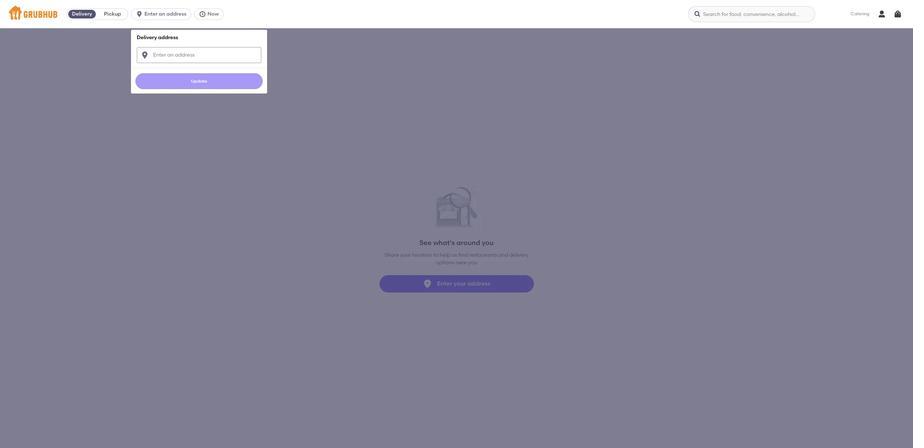 Task type: locate. For each thing, give the bounding box(es) containing it.
1 vertical spatial enter
[[437, 280, 452, 287]]

you
[[482, 239, 494, 247], [468, 260, 477, 266]]

svg image inside enter an address button
[[136, 11, 143, 18]]

near
[[456, 260, 467, 266]]

enter right position icon
[[437, 280, 452, 287]]

svg image
[[136, 11, 143, 18], [199, 11, 206, 18], [694, 11, 701, 18], [140, 51, 149, 59]]

0 horizontal spatial delivery
[[72, 11, 92, 17]]

find
[[458, 252, 468, 259]]

your for enter
[[454, 280, 466, 287]]

your right "share" on the left bottom
[[400, 252, 411, 259]]

your
[[400, 252, 411, 259], [454, 280, 466, 287]]

address
[[166, 11, 186, 17], [158, 34, 178, 41], [467, 280, 490, 287]]

an
[[159, 11, 165, 17]]

pickup
[[104, 11, 121, 17]]

enter left an
[[144, 11, 158, 17]]

1 vertical spatial delivery
[[137, 34, 157, 41]]

1 horizontal spatial delivery
[[137, 34, 157, 41]]

what's
[[433, 239, 455, 247]]

share
[[385, 252, 399, 259]]

location
[[412, 252, 432, 259]]

enter an address
[[144, 11, 186, 17]]

you right near
[[468, 260, 477, 266]]

now
[[208, 11, 219, 17]]

1 horizontal spatial enter
[[437, 280, 452, 287]]

1 vertical spatial you
[[468, 260, 477, 266]]

enter inside button
[[144, 11, 158, 17]]

delivery address
[[137, 34, 178, 41]]

delivery for delivery address
[[137, 34, 157, 41]]

to
[[433, 252, 439, 259]]

delivery for delivery
[[72, 11, 92, 17]]

address inside button
[[166, 11, 186, 17]]

0 horizontal spatial you
[[468, 260, 477, 266]]

address inside button
[[467, 280, 490, 287]]

1 horizontal spatial you
[[482, 239, 494, 247]]

address down the enter an address
[[158, 34, 178, 41]]

delivery inside button
[[72, 11, 92, 17]]

enter your address button
[[379, 275, 534, 293]]

pickup button
[[97, 8, 128, 20]]

enter inside button
[[437, 280, 452, 287]]

delivery
[[509, 252, 528, 259]]

1 vertical spatial your
[[454, 280, 466, 287]]

0 vertical spatial enter
[[144, 11, 158, 17]]

main navigation navigation
[[0, 0, 913, 449]]

0 vertical spatial delivery
[[72, 11, 92, 17]]

enter your address
[[437, 280, 490, 287]]

0 vertical spatial address
[[166, 11, 186, 17]]

delivery
[[72, 11, 92, 17], [137, 34, 157, 41]]

0 vertical spatial your
[[400, 252, 411, 259]]

svg image
[[893, 10, 902, 19]]

catering button
[[846, 6, 875, 22]]

enter
[[144, 11, 158, 17], [437, 280, 452, 287]]

address for enter an address
[[166, 11, 186, 17]]

2 vertical spatial address
[[467, 280, 490, 287]]

0 horizontal spatial enter
[[144, 11, 158, 17]]

you up restaurants
[[482, 239, 494, 247]]

us
[[452, 252, 457, 259]]

1 vertical spatial address
[[158, 34, 178, 41]]

address right an
[[166, 11, 186, 17]]

address down restaurants
[[467, 280, 490, 287]]

Enter an address search field
[[137, 47, 261, 63]]

your down near
[[454, 280, 466, 287]]

update
[[191, 79, 207, 84]]

delivery down enter an address button
[[137, 34, 157, 41]]

your inside the "share your location to help us find restaurants and delivery options near you"
[[400, 252, 411, 259]]

delivery left pickup
[[72, 11, 92, 17]]

0 horizontal spatial your
[[400, 252, 411, 259]]

see
[[419, 239, 432, 247]]

your inside button
[[454, 280, 466, 287]]

update button
[[135, 73, 263, 89]]

1 horizontal spatial your
[[454, 280, 466, 287]]



Task type: vqa. For each thing, say whether or not it's contained in the screenshot.
address related to Enter your address
yes



Task type: describe. For each thing, give the bounding box(es) containing it.
enter for enter an address
[[144, 11, 158, 17]]

0 vertical spatial you
[[482, 239, 494, 247]]

and
[[498, 252, 508, 259]]

position icon image
[[423, 279, 433, 289]]

now button
[[194, 8, 227, 20]]

svg image inside now "button"
[[199, 11, 206, 18]]

see what's around you
[[419, 239, 494, 247]]

catering
[[851, 11, 870, 16]]

enter for enter your address
[[437, 280, 452, 287]]

help
[[440, 252, 450, 259]]

restaurants
[[469, 252, 497, 259]]

delivery button
[[67, 8, 97, 20]]

around
[[456, 239, 480, 247]]

address for enter your address
[[467, 280, 490, 287]]

options
[[436, 260, 454, 266]]

you inside the "share your location to help us find restaurants and delivery options near you"
[[468, 260, 477, 266]]

enter an address button
[[131, 8, 194, 20]]

your for share
[[400, 252, 411, 259]]

share your location to help us find restaurants and delivery options near you
[[385, 252, 528, 266]]



